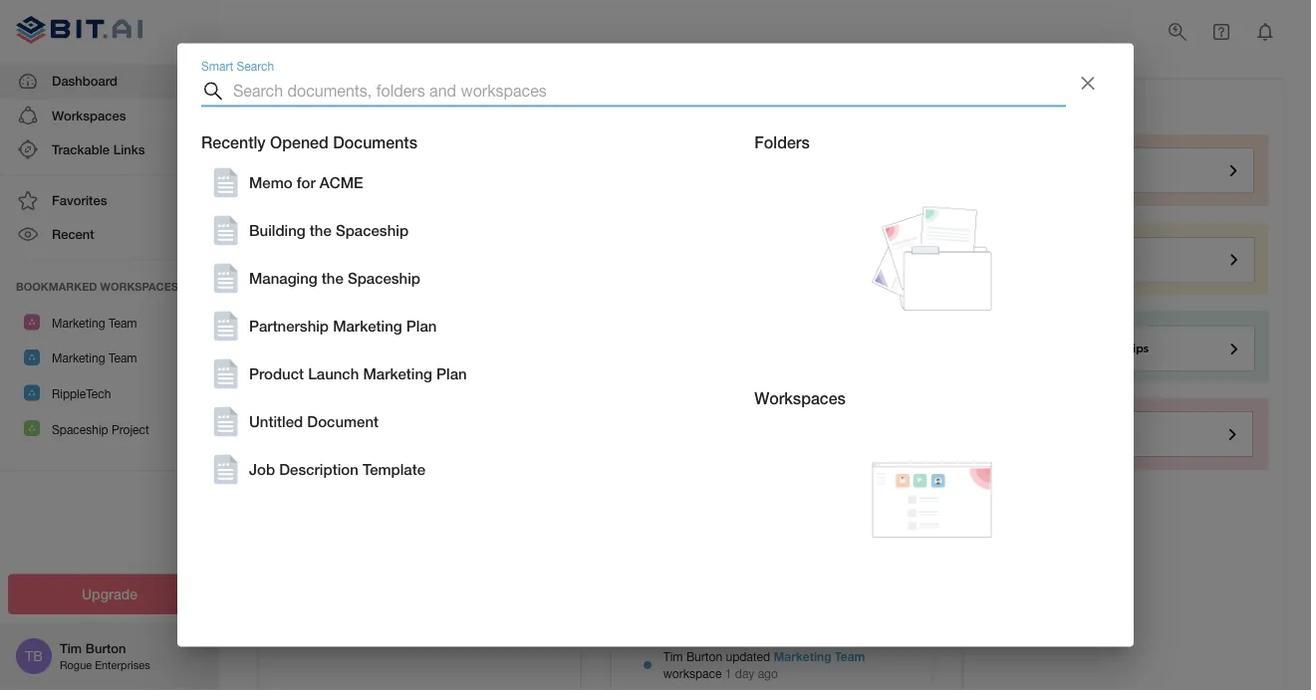 Task type: locate. For each thing, give the bounding box(es) containing it.
managing the spaceship inside "dialog"
[[249, 270, 421, 288]]

1 vertical spatial ago
[[758, 667, 778, 681]]

opened
[[344, 97, 402, 116], [270, 133, 329, 151]]

launch up template
[[386, 399, 430, 414]]

managing the spaceship up partnership marketing plan
[[249, 270, 421, 288]]

spaceship down the materials at right
[[841, 388, 900, 402]]

marketing team button up rippletech
[[0, 340, 219, 375]]

marketing right partnership
[[333, 317, 402, 335]]

burton for rogue
[[85, 641, 126, 656]]

managing the spaceship link
[[279, 260, 560, 311], [209, 263, 707, 294]]

marketing team
[[52, 316, 137, 330], [52, 351, 137, 365]]

plan
[[406, 317, 437, 335], [437, 365, 467, 383], [497, 399, 524, 414]]

0 horizontal spatial managing
[[249, 270, 318, 288]]

workspace
[[664, 667, 722, 681]]

1 vertical spatial launch
[[386, 399, 430, 414]]

the down the memo for acme link on the top of page
[[387, 217, 406, 232]]

activities
[[678, 97, 745, 116]]

trackable links
[[52, 142, 145, 157]]

2
[[721, 405, 728, 419]]

0 vertical spatial marketing team
[[52, 316, 137, 330]]

burton up workspace
[[687, 650, 723, 664]]

0 horizontal spatial opened
[[270, 133, 329, 151]]

burton up enterprises
[[85, 641, 126, 656]]

recently opened documents up for
[[201, 133, 418, 151]]

1 vertical spatial document
[[385, 460, 447, 475]]

burton inside tim burton updated marketing team workspace 1 day ago
[[687, 650, 723, 664]]

managing the spaceship up "partnership marketing plan" 'link'
[[335, 277, 483, 293]]

links
[[113, 142, 145, 157]]

marketing team up rippletech
[[52, 351, 137, 365]]

partnership marketing plan link
[[209, 310, 707, 342]]

ago right day
[[758, 667, 778, 681]]

spaceship down the memo for acme link on the top of page
[[410, 217, 473, 232]]

0 vertical spatial documents
[[407, 97, 491, 116]]

recently up memo for acme in the top left of the page
[[275, 97, 339, 116]]

workspaces inside button
[[52, 107, 126, 123]]

dashboard button
[[0, 64, 219, 98]]

latest activities
[[628, 97, 745, 116]]

0 vertical spatial untitled document link
[[209, 406, 707, 438]]

workspaces
[[100, 280, 178, 293]]

untitled up job
[[249, 413, 303, 431]]

documents up acme
[[333, 133, 418, 151]]

1 vertical spatial marketing team
[[52, 351, 137, 365]]

0 vertical spatial untitled
[[249, 413, 303, 431]]

1 horizontal spatial workspaces
[[755, 389, 846, 408]]

spaceship down rippletech
[[52, 422, 108, 436]]

product launch marketing plan link down "partnership marketing plan" 'link'
[[209, 358, 707, 390]]

0 horizontal spatial document
[[307, 413, 379, 431]]

0 vertical spatial product
[[249, 365, 304, 383]]

0 vertical spatial recently
[[275, 97, 339, 116]]

opened up for
[[270, 133, 329, 151]]

burton inside tim burton rogue enterprises
[[85, 641, 126, 656]]

1 horizontal spatial burton
[[687, 650, 723, 664]]

product launch marketing plan link for 'untitled document' link for managing the spaceship link over partnership marketing plan
[[279, 381, 560, 433]]

0 horizontal spatial burton
[[85, 641, 126, 656]]

tim up the rogue on the bottom of the page
[[60, 641, 82, 656]]

1 vertical spatial untitled
[[335, 460, 382, 475]]

folders
[[755, 133, 810, 151]]

opened up acme
[[344, 97, 402, 116]]

building right created
[[770, 388, 816, 402]]

0 horizontal spatial recently
[[201, 133, 266, 151]]

opened inside "dialog"
[[270, 133, 329, 151]]

recently for managing the spaceship link over partnership marketing plan's building the spaceship link
[[275, 97, 339, 116]]

rippletech button
[[0, 375, 219, 411]]

hours
[[731, 405, 761, 419]]

rogue
[[60, 659, 92, 672]]

0 vertical spatial workspaces
[[52, 107, 126, 123]]

documents up the memo for acme link on the top of page
[[407, 97, 491, 116]]

0 horizontal spatial workspaces
[[52, 107, 126, 123]]

marketing team button
[[0, 305, 219, 340], [0, 340, 219, 375]]

building down memo
[[249, 222, 306, 240]]

the right created
[[819, 388, 838, 402]]

1 vertical spatial product
[[335, 399, 382, 414]]

building down acme
[[335, 217, 384, 232]]

product inside "dialog"
[[249, 365, 304, 383]]

1 vertical spatial workspaces
[[755, 389, 846, 408]]

documents inside "dialog"
[[333, 133, 418, 151]]

spaceship inside "created building the spaceship 2 hours ago"
[[841, 388, 900, 402]]

recently opened documents
[[275, 97, 491, 116], [201, 133, 418, 151]]

spaceship left the materials at right
[[770, 290, 829, 304]]

2 vertical spatial team
[[835, 650, 866, 664]]

product launch marketing plan link for 'untitled document' link corresponding to managing the spaceship link over "partnership marketing plan" 'link'
[[209, 358, 707, 390]]

recently inside "dialog"
[[201, 133, 266, 151]]

1 horizontal spatial opened
[[344, 97, 402, 116]]

tim inside tim burton rogue enterprises
[[60, 641, 82, 656]]

documents
[[407, 97, 491, 116], [333, 133, 418, 151]]

launch down partnership marketing plan
[[308, 365, 359, 383]]

1 horizontal spatial recently
[[275, 97, 339, 116]]

0 vertical spatial launch
[[308, 365, 359, 383]]

marketing team link
[[774, 650, 866, 664]]

building the spaceship link
[[279, 199, 560, 251], [209, 215, 707, 247], [770, 388, 900, 402]]

1 horizontal spatial tim
[[664, 650, 683, 664]]

1 marketing team from the top
[[52, 316, 137, 330]]

memo
[[249, 174, 293, 192]]

1 horizontal spatial product
[[335, 399, 382, 414]]

document right description
[[385, 460, 447, 475]]

0 horizontal spatial untitled
[[249, 413, 303, 431]]

recently opened documents up acme
[[275, 97, 491, 116]]

product
[[249, 365, 304, 383], [335, 399, 382, 414]]

untitled document link for managing the spaceship link over "partnership marketing plan" 'link'
[[209, 406, 707, 438]]

product down partnership
[[249, 365, 304, 383]]

memo for acme
[[249, 174, 363, 192]]

0 vertical spatial untitled document
[[249, 413, 379, 431]]

marketing team button down the bookmarked workspaces
[[0, 305, 219, 340]]

smart
[[201, 60, 233, 74]]

managing
[[249, 270, 318, 288], [335, 277, 394, 293]]

spaceship
[[410, 217, 473, 232], [336, 222, 409, 240], [348, 270, 421, 288], [420, 277, 483, 293], [770, 290, 829, 304], [841, 388, 900, 402], [52, 422, 108, 436]]

recently for managing the spaceship link over "partnership marketing plan" 'link' building the spaceship link
[[201, 133, 266, 151]]

upgrade
[[82, 587, 138, 603]]

recently
[[275, 97, 339, 116], [201, 133, 266, 151]]

1 vertical spatial untitled document link
[[279, 442, 560, 494]]

0 horizontal spatial tim
[[60, 641, 82, 656]]

burton
[[85, 641, 126, 656], [687, 650, 723, 664]]

1 vertical spatial plan
[[437, 365, 467, 383]]

untitled document
[[249, 413, 379, 431], [335, 460, 447, 475]]

building inside "dialog"
[[249, 222, 306, 240]]

tim inside tim burton updated marketing team workspace 1 day ago
[[664, 650, 683, 664]]

0 horizontal spatial product
[[249, 365, 304, 383]]

1 vertical spatial untitled document
[[335, 460, 447, 475]]

managing the spaceship
[[249, 270, 421, 288], [335, 277, 483, 293]]

recently up memo
[[201, 133, 266, 151]]

1 horizontal spatial untitled
[[335, 460, 382, 475]]

team inside tim burton updated marketing team workspace 1 day ago
[[835, 650, 866, 664]]

untitled right job
[[335, 460, 382, 475]]

untitled document link for managing the spaceship link over partnership marketing plan
[[279, 442, 560, 494]]

tim burton updated marketing team workspace 1 day ago
[[664, 650, 866, 681]]

untitled document link
[[209, 406, 707, 438], [279, 442, 560, 494]]

marketing right updated
[[774, 650, 832, 664]]

managing the spaceship link up partnership marketing plan
[[279, 260, 560, 311]]

building the spaceship link down the memo for acme link on the top of page
[[209, 215, 707, 247]]

updated
[[726, 650, 771, 664]]

marketing inside 'link'
[[333, 317, 402, 335]]

building the spaceship inside "dialog"
[[249, 222, 409, 240]]

product launch marketing plan link
[[209, 358, 707, 390], [279, 381, 560, 433]]

1 vertical spatial opened
[[270, 133, 329, 151]]

job description template link
[[209, 454, 707, 486]]

product launch marketing plan link up template
[[279, 381, 560, 433]]

product launch marketing plan up job description template link
[[335, 399, 524, 414]]

building inside "created building the spaceship 2 hours ago"
[[770, 388, 816, 402]]

building the spaceship
[[335, 217, 473, 232], [249, 222, 409, 240]]

product launch marketing plan
[[249, 365, 467, 383], [335, 399, 524, 414]]

spaceship up partnership marketing plan
[[348, 270, 421, 288]]

2 horizontal spatial building
[[770, 388, 816, 402]]

product launch marketing plan down partnership marketing plan
[[249, 365, 467, 383]]

ago inside "created building the spaceship 2 hours ago"
[[764, 405, 784, 419]]

building the spaceship down acme
[[249, 222, 409, 240]]

team
[[109, 316, 137, 330], [109, 351, 137, 365], [835, 650, 866, 664]]

description
[[279, 461, 359, 479]]

marketing
[[52, 316, 105, 330], [333, 317, 402, 335], [52, 351, 105, 365], [363, 365, 432, 383], [434, 399, 494, 414], [774, 650, 832, 664]]

0 vertical spatial product launch marketing plan
[[249, 365, 467, 383]]

tim for tim burton rogue enterprises
[[60, 641, 82, 656]]

0 horizontal spatial launch
[[308, 365, 359, 383]]

tim up workspace
[[664, 650, 683, 664]]

managing up partnership marketing plan
[[335, 277, 394, 293]]

0 horizontal spatial building
[[249, 222, 306, 240]]

launch
[[308, 365, 359, 383], [386, 399, 430, 414]]

0 vertical spatial plan
[[406, 317, 437, 335]]

job description template
[[249, 461, 426, 479]]

dialog
[[177, 43, 1134, 647]]

building the spaceship link down acme
[[279, 199, 560, 251]]

0 vertical spatial ago
[[764, 405, 784, 419]]

recent button
[[0, 218, 219, 252]]

marketing team down the bookmarked workspaces
[[52, 316, 137, 330]]

document
[[307, 413, 379, 431], [385, 460, 447, 475]]

product up job description template
[[335, 399, 382, 414]]

1 vertical spatial documents
[[333, 133, 418, 151]]

workspaces down dashboard
[[52, 107, 126, 123]]

product launch marketing plan inside "dialog"
[[249, 365, 467, 383]]

untitled
[[249, 413, 303, 431], [335, 460, 382, 475]]

1 vertical spatial recently
[[201, 133, 266, 151]]

workspaces
[[52, 107, 126, 123], [755, 389, 846, 408]]

document inside "dialog"
[[307, 413, 379, 431]]

tim
[[60, 641, 82, 656], [664, 650, 683, 664]]

managing up partnership
[[249, 270, 318, 288]]

0 vertical spatial document
[[307, 413, 379, 431]]

document up job description template
[[307, 413, 379, 431]]

building
[[335, 217, 384, 232], [249, 222, 306, 240], [770, 388, 816, 402]]

ago right hours
[[764, 405, 784, 419]]

1 vertical spatial product launch marketing plan
[[335, 399, 524, 414]]

2 marketing team button from the top
[[0, 340, 219, 375]]

1 marketing team button from the top
[[0, 305, 219, 340]]

the
[[387, 217, 406, 232], [310, 222, 332, 240], [322, 270, 344, 288], [398, 277, 417, 293], [819, 388, 838, 402]]

workspaces right 2
[[755, 389, 846, 408]]

2 vertical spatial plan
[[497, 399, 524, 414]]

ago
[[764, 405, 784, 419], [758, 667, 778, 681]]



Task type: describe. For each thing, give the bounding box(es) containing it.
rippletech
[[52, 387, 111, 401]]

partnership marketing plan
[[249, 317, 437, 335]]

spaceship down acme
[[336, 222, 409, 240]]

spaceship materials link
[[770, 290, 885, 304]]

plan inside 'link'
[[406, 317, 437, 335]]

marketing up rippletech
[[52, 351, 105, 365]]

search
[[237, 60, 274, 74]]

trackable
[[52, 142, 110, 157]]

marketing inside tim burton updated marketing team workspace 1 day ago
[[774, 650, 832, 664]]

created building the spaceship 2 hours ago
[[721, 388, 900, 419]]

workspaces button
[[0, 98, 219, 133]]

marketing down partnership marketing plan
[[363, 365, 432, 383]]

memo for acme link
[[209, 167, 707, 199]]

spaceship inside button
[[52, 422, 108, 436]]

recent
[[52, 227, 94, 242]]

managing the spaceship link up "partnership marketing plan" 'link'
[[209, 263, 707, 294]]

bit
[[980, 97, 1001, 116]]

untitled document inside "dialog"
[[249, 413, 379, 431]]

trackable links button
[[0, 133, 219, 167]]

ago inside tim burton updated marketing team workspace 1 day ago
[[758, 667, 778, 681]]

spaceship project
[[52, 422, 149, 436]]

materials
[[833, 290, 885, 304]]

untitled inside "dialog"
[[249, 413, 303, 431]]

spaceship project button
[[0, 411, 219, 446]]

building the spaceship link for managing the spaceship link over "partnership marketing plan" 'link'
[[209, 215, 707, 247]]

1 horizontal spatial document
[[385, 460, 447, 475]]

1 horizontal spatial managing
[[335, 277, 394, 293]]

0 vertical spatial team
[[109, 316, 137, 330]]

building the spaceship down the memo for acme link on the top of page
[[335, 217, 473, 232]]

tb
[[25, 648, 43, 665]]

enterprises
[[95, 659, 150, 672]]

for
[[297, 174, 316, 192]]

favorites
[[52, 193, 107, 208]]

0 vertical spatial opened
[[344, 97, 402, 116]]

1
[[725, 667, 732, 681]]

job
[[249, 461, 275, 479]]

bit tips & updates
[[980, 97, 1118, 116]]

spaceship materials
[[770, 290, 885, 304]]

spaceship up "partnership marketing plan" 'link'
[[420, 277, 483, 293]]

upgrade button
[[8, 575, 211, 615]]

bookmarked workspaces
[[16, 280, 178, 293]]

day
[[735, 667, 755, 681]]

Search documents, folders and workspaces text field
[[233, 75, 1066, 107]]

launch inside "dialog"
[[308, 365, 359, 383]]

2 marketing team from the top
[[52, 351, 137, 365]]

tips
[[1005, 97, 1036, 116]]

burton for updated
[[687, 650, 723, 664]]

the up partnership marketing plan
[[322, 270, 344, 288]]

bookmarked
[[16, 280, 97, 293]]

smart search
[[201, 60, 274, 74]]

latest
[[628, 97, 673, 116]]

the up "partnership marketing plan" 'link'
[[398, 277, 417, 293]]

building the spaceship link right created
[[770, 388, 900, 402]]

dashboard
[[52, 73, 118, 89]]

updates
[[1056, 97, 1118, 116]]

dialog containing recently opened documents
[[177, 43, 1134, 647]]

1 vertical spatial recently opened documents
[[201, 133, 418, 151]]

project
[[112, 422, 149, 436]]

workspaces inside "dialog"
[[755, 389, 846, 408]]

&
[[1041, 97, 1051, 116]]

tim for tim burton updated marketing team workspace 1 day ago
[[664, 650, 683, 664]]

the inside "created building the spaceship 2 hours ago"
[[819, 388, 838, 402]]

marketing up job description template link
[[434, 399, 494, 414]]

building the spaceship link for managing the spaceship link over partnership marketing plan
[[279, 199, 560, 251]]

tim burton rogue enterprises
[[60, 641, 150, 672]]

created
[[726, 388, 766, 402]]

favorites button
[[0, 184, 219, 218]]

1 horizontal spatial launch
[[386, 399, 430, 414]]

1 horizontal spatial building
[[335, 217, 384, 232]]

marketing down the bookmarked workspaces
[[52, 316, 105, 330]]

1 vertical spatial team
[[109, 351, 137, 365]]

acme
[[320, 174, 363, 192]]

partnership
[[249, 317, 329, 335]]

template
[[363, 461, 426, 479]]

the down memo for acme in the top left of the page
[[310, 222, 332, 240]]

0 vertical spatial recently opened documents
[[275, 97, 491, 116]]



Task type: vqa. For each thing, say whether or not it's contained in the screenshot.
Search documents, folders and workspaces text box
yes



